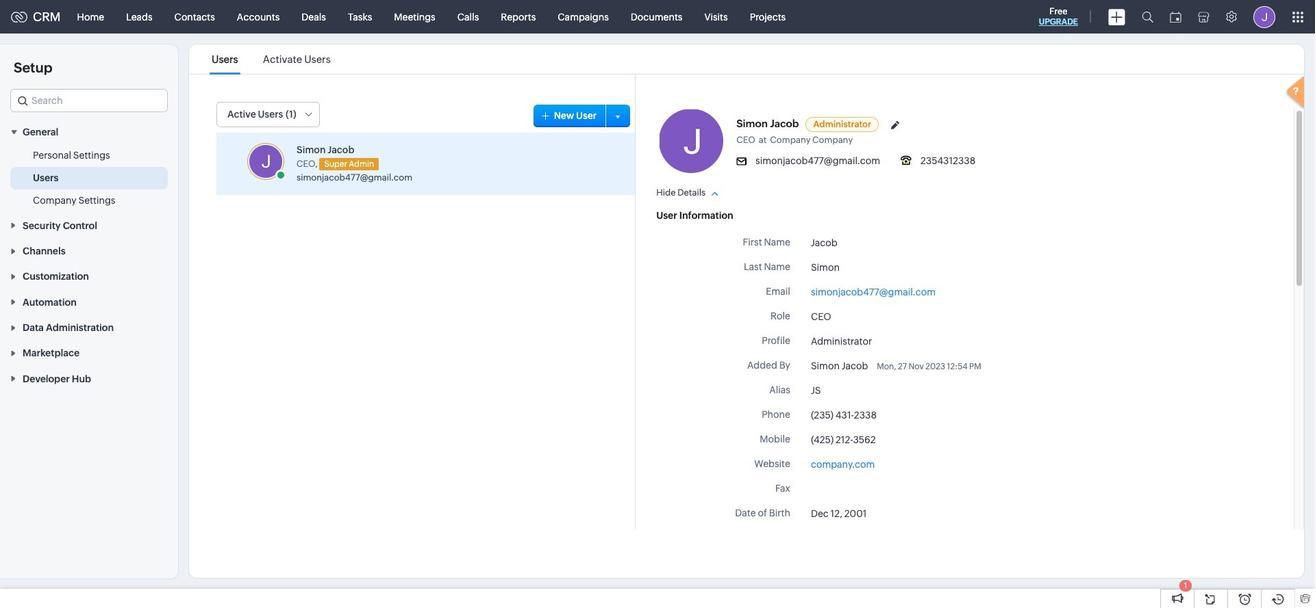 Task type: locate. For each thing, give the bounding box(es) containing it.
profile element
[[1245, 0, 1284, 33]]

create menu element
[[1100, 0, 1134, 33]]

profile image
[[1253, 6, 1275, 28]]

region
[[0, 145, 178, 213]]

None field
[[10, 89, 168, 112]]

list
[[199, 45, 343, 74]]

search element
[[1134, 0, 1162, 34]]



Task type: describe. For each thing, give the bounding box(es) containing it.
create menu image
[[1108, 9, 1125, 25]]

calendar image
[[1170, 11, 1182, 22]]

logo image
[[11, 11, 27, 22]]

search image
[[1142, 11, 1153, 23]]

Search text field
[[11, 90, 167, 112]]



